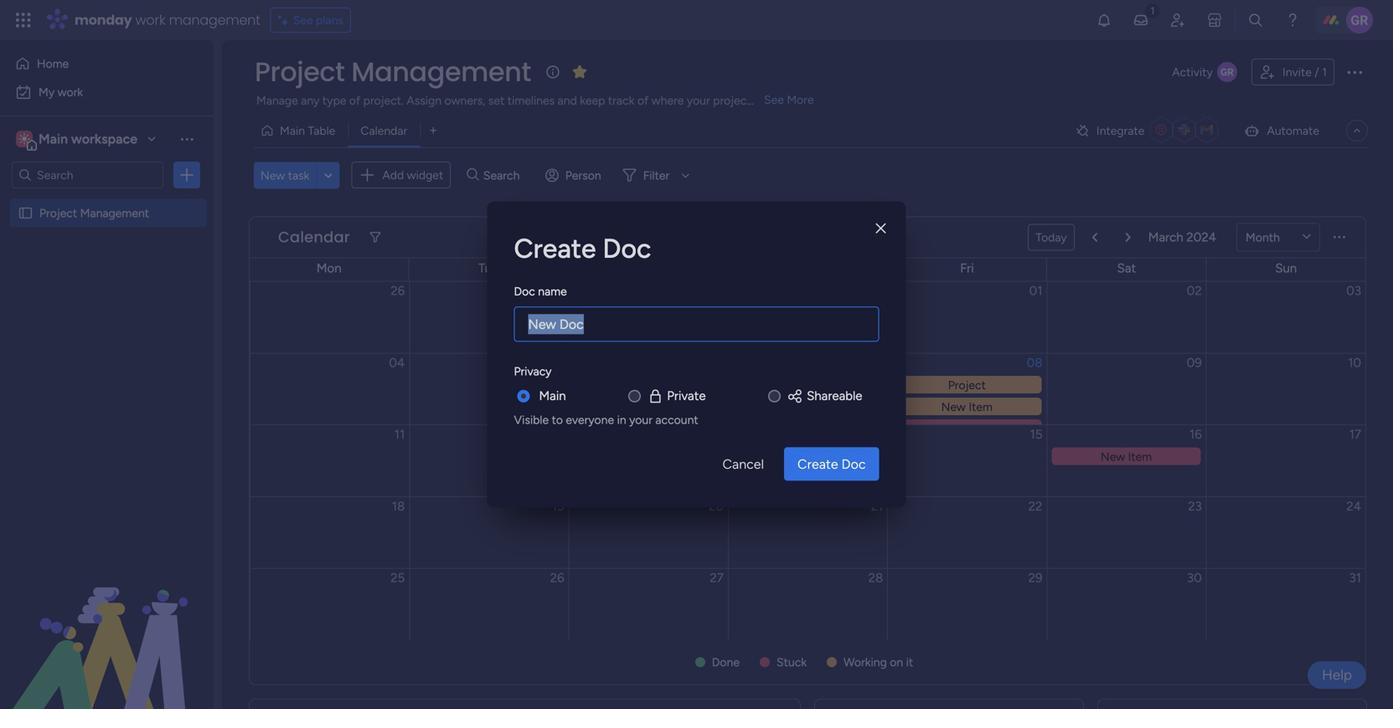 Task type: vqa. For each thing, say whether or not it's contained in the screenshot.
rightmost Create Doc
yes



Task type: describe. For each thing, give the bounding box(es) containing it.
tue
[[479, 261, 499, 276]]

add view image
[[430, 125, 437, 137]]

shareable
[[807, 389, 863, 404]]

create for create doc heading
[[514, 232, 596, 265]]

new task button
[[254, 162, 316, 189]]

show board description image
[[543, 64, 563, 80]]

assign
[[407, 93, 442, 108]]

in
[[617, 413, 627, 427]]

main workspace button
[[12, 125, 163, 153]]

more
[[787, 93, 814, 107]]

create doc for the create doc button
[[798, 457, 866, 473]]

project management inside list box
[[39, 206, 149, 220]]

invite / 1
[[1283, 65, 1328, 79]]

invite
[[1283, 65, 1312, 79]]

it
[[907, 656, 914, 670]]

1 horizontal spatial your
[[687, 93, 711, 108]]

list arrow image
[[1126, 232, 1131, 243]]

widget
[[407, 168, 444, 182]]

Search in workspace field
[[35, 166, 140, 185]]

type
[[323, 93, 347, 108]]

doc for the create doc button
[[842, 457, 866, 473]]

filter button
[[617, 162, 696, 189]]

main table
[[280, 124, 336, 138]]

mon
[[317, 261, 342, 276]]

name
[[538, 284, 567, 299]]

my work link
[[10, 79, 204, 106]]

fri
[[961, 261, 975, 276]]

main button
[[539, 387, 566, 406]]

work for monday
[[135, 10, 166, 29]]

month
[[1246, 230, 1281, 245]]

see for see more
[[764, 93, 784, 107]]

owners,
[[445, 93, 486, 108]]

Search field
[[479, 164, 530, 187]]

workspace selection element
[[16, 129, 140, 151]]

cancel button
[[710, 448, 778, 481]]

create doc heading
[[514, 229, 880, 269]]

to
[[552, 413, 563, 427]]

your inside "privacy" element
[[630, 413, 653, 427]]

march
[[1149, 230, 1184, 245]]

monday work management
[[75, 10, 260, 29]]

my work
[[39, 85, 83, 99]]

see plans button
[[270, 8, 351, 33]]

2024
[[1187, 230, 1217, 245]]

workspace image
[[18, 130, 30, 148]]

help button
[[1308, 662, 1367, 690]]

calendar for calendar field
[[278, 227, 350, 248]]

privacy element
[[514, 387, 880, 428]]

new task
[[261, 168, 310, 183]]

select product image
[[15, 12, 32, 28]]

today button
[[1029, 224, 1075, 251]]

close image
[[876, 223, 886, 235]]

keep
[[580, 93, 606, 108]]

create doc for create doc heading
[[514, 232, 652, 265]]

v2 search image
[[467, 166, 479, 185]]

set
[[489, 93, 505, 108]]

create for the create doc button
[[798, 457, 839, 473]]

help
[[1323, 667, 1353, 684]]

1 horizontal spatial project
[[255, 53, 345, 91]]

timelines
[[508, 93, 555, 108]]

doc name
[[514, 284, 567, 299]]

manage
[[256, 93, 298, 108]]

and
[[558, 93, 577, 108]]

main for main workspace
[[39, 131, 68, 147]]

see for see plans
[[293, 13, 313, 27]]

arrow down image
[[676, 165, 696, 185]]

workspace image
[[16, 130, 33, 148]]

see plans
[[293, 13, 344, 27]]

integrate button
[[1069, 113, 1231, 148]]

angle down image
[[324, 169, 333, 182]]

home option
[[10, 50, 204, 77]]

1 image
[[1146, 1, 1161, 20]]

doc for create doc heading
[[603, 232, 652, 265]]

add widget
[[383, 168, 444, 182]]



Task type: locate. For each thing, give the bounding box(es) containing it.
search everything image
[[1248, 12, 1265, 28]]

create up the name
[[514, 232, 596, 265]]

my
[[39, 85, 55, 99]]

1 horizontal spatial create doc
[[798, 457, 866, 473]]

1 vertical spatial calendar
[[278, 227, 350, 248]]

of right type on the left of page
[[349, 93, 361, 108]]

working on it
[[844, 656, 914, 670]]

where
[[652, 93, 684, 108]]

create doc up the name
[[514, 232, 652, 265]]

public board image
[[18, 205, 34, 221]]

your right the where
[[687, 93, 711, 108]]

option
[[0, 198, 214, 202]]

doc inside heading
[[514, 284, 535, 299]]

home link
[[10, 50, 204, 77]]

0 vertical spatial see
[[293, 13, 313, 27]]

private
[[667, 389, 706, 404]]

calendar inside button
[[361, 124, 408, 138]]

doc left the name
[[514, 284, 535, 299]]

home
[[37, 57, 69, 71]]

sun
[[1276, 261, 1298, 276]]

1
[[1323, 65, 1328, 79]]

work right "my"
[[58, 85, 83, 99]]

0 vertical spatial project
[[255, 53, 345, 91]]

project inside list box
[[39, 206, 77, 220]]

1 vertical spatial create
[[798, 457, 839, 473]]

0 horizontal spatial of
[[349, 93, 361, 108]]

create inside button
[[798, 457, 839, 473]]

calendar button
[[348, 117, 420, 144]]

0 horizontal spatial project
[[39, 206, 77, 220]]

lottie animation image
[[0, 541, 214, 710]]

your
[[687, 93, 711, 108], [630, 413, 653, 427]]

0 vertical spatial project management
[[255, 53, 531, 91]]

Project Management field
[[251, 53, 535, 91]]

my work option
[[10, 79, 204, 106]]

management down search in workspace field at top left
[[80, 206, 149, 220]]

new
[[261, 168, 285, 183]]

project management up "project." at top
[[255, 53, 531, 91]]

1 vertical spatial management
[[80, 206, 149, 220]]

1 horizontal spatial doc
[[603, 232, 652, 265]]

1 vertical spatial create doc
[[798, 457, 866, 473]]

march 2024
[[1149, 230, 1217, 245]]

1 horizontal spatial work
[[135, 10, 166, 29]]

0 horizontal spatial create
[[514, 232, 596, 265]]

see inside "button"
[[293, 13, 313, 27]]

more dots image
[[1334, 232, 1346, 244]]

0 vertical spatial work
[[135, 10, 166, 29]]

create doc
[[514, 232, 652, 265], [798, 457, 866, 473]]

of right track
[[638, 93, 649, 108]]

1 vertical spatial doc
[[514, 284, 535, 299]]

create doc down shareable
[[798, 457, 866, 473]]

private button
[[647, 387, 706, 406]]

1 horizontal spatial main
[[280, 124, 305, 138]]

main table button
[[254, 117, 348, 144]]

plans
[[316, 13, 344, 27]]

main for main table
[[280, 124, 305, 138]]

everyone
[[566, 413, 614, 427]]

workspace
[[71, 131, 137, 147]]

see
[[293, 13, 313, 27], [764, 93, 784, 107]]

2 horizontal spatial doc
[[842, 457, 866, 473]]

calendar down "project." at top
[[361, 124, 408, 138]]

project management list box
[[0, 196, 214, 454]]

activity button
[[1166, 59, 1245, 85]]

main up to
[[539, 389, 566, 404]]

0 vertical spatial create doc
[[514, 232, 652, 265]]

management inside list box
[[80, 206, 149, 220]]

0 horizontal spatial management
[[80, 206, 149, 220]]

main workspace
[[39, 131, 137, 147]]

integrate
[[1097, 124, 1145, 138]]

1 vertical spatial project
[[39, 206, 77, 220]]

greg robinson image
[[1347, 7, 1374, 34]]

task
[[288, 168, 310, 183]]

0 horizontal spatial calendar
[[278, 227, 350, 248]]

calendar for calendar button
[[361, 124, 408, 138]]

monday marketplace image
[[1207, 12, 1224, 28]]

cancel
[[723, 457, 764, 473]]

calendar
[[361, 124, 408, 138], [278, 227, 350, 248]]

work
[[135, 10, 166, 29], [58, 85, 83, 99]]

sat
[[1118, 261, 1137, 276]]

project management
[[255, 53, 531, 91], [39, 206, 149, 220]]

working
[[844, 656, 887, 670]]

project right public board 'image' at the top
[[39, 206, 77, 220]]

shareable button
[[787, 387, 863, 406]]

calendar up mon
[[278, 227, 350, 248]]

1 horizontal spatial create
[[798, 457, 839, 473]]

see left plans
[[293, 13, 313, 27]]

1 horizontal spatial of
[[638, 93, 649, 108]]

done
[[712, 656, 740, 670]]

1 vertical spatial work
[[58, 85, 83, 99]]

add widget button
[[352, 162, 451, 189]]

notifications image
[[1096, 12, 1113, 28]]

create doc inside heading
[[514, 232, 652, 265]]

management
[[169, 10, 260, 29]]

project
[[713, 93, 751, 108]]

today
[[1036, 230, 1068, 245]]

any
[[301, 93, 320, 108]]

visible to everyone in your account
[[514, 413, 699, 427]]

1 of from the left
[[349, 93, 361, 108]]

filter
[[643, 168, 670, 183]]

main inside "privacy" element
[[539, 389, 566, 404]]

create
[[514, 232, 596, 265], [798, 457, 839, 473]]

1 horizontal spatial management
[[351, 53, 531, 91]]

collapse board header image
[[1351, 124, 1364, 137]]

0 vertical spatial your
[[687, 93, 711, 108]]

2 horizontal spatial main
[[539, 389, 566, 404]]

main inside workspace selection element
[[39, 131, 68, 147]]

0 horizontal spatial work
[[58, 85, 83, 99]]

automate
[[1268, 124, 1320, 138]]

project up the any
[[255, 53, 345, 91]]

0 horizontal spatial doc
[[514, 284, 535, 299]]

on
[[890, 656, 904, 670]]

remove from favorites image
[[571, 63, 588, 80]]

0 vertical spatial calendar
[[361, 124, 408, 138]]

2 vertical spatial doc
[[842, 457, 866, 473]]

monday
[[75, 10, 132, 29]]

doc inside button
[[842, 457, 866, 473]]

create down shareable button at the right
[[798, 457, 839, 473]]

main right workspace icon
[[39, 131, 68, 147]]

Doc name field
[[514, 307, 880, 342]]

main
[[280, 124, 305, 138], [39, 131, 68, 147], [539, 389, 566, 404]]

1 vertical spatial project management
[[39, 206, 149, 220]]

of
[[349, 93, 361, 108], [638, 93, 649, 108]]

person button
[[539, 162, 612, 189]]

your right in
[[630, 413, 653, 427]]

0 horizontal spatial main
[[39, 131, 68, 147]]

manage any type of project. assign owners, set timelines and keep track of where your project stands.
[[256, 93, 792, 108]]

stands.
[[754, 93, 792, 108]]

project.
[[363, 93, 404, 108]]

doc down filter popup button
[[603, 232, 652, 265]]

create doc inside button
[[798, 457, 866, 473]]

track
[[608, 93, 635, 108]]

calendar inside field
[[278, 227, 350, 248]]

1 horizontal spatial see
[[764, 93, 784, 107]]

1 horizontal spatial calendar
[[361, 124, 408, 138]]

work for my
[[58, 85, 83, 99]]

Calendar field
[[274, 227, 354, 249]]

privacy heading
[[514, 363, 552, 380]]

doc inside heading
[[603, 232, 652, 265]]

automate button
[[1237, 117, 1327, 144]]

see more link
[[763, 91, 816, 108]]

2 of from the left
[[638, 93, 649, 108]]

table
[[308, 124, 336, 138]]

account
[[656, 413, 699, 427]]

work right monday
[[135, 10, 166, 29]]

0 vertical spatial doc
[[603, 232, 652, 265]]

update feed image
[[1133, 12, 1150, 28]]

work inside option
[[58, 85, 83, 99]]

doc
[[603, 232, 652, 265], [514, 284, 535, 299], [842, 457, 866, 473]]

create doc button
[[785, 448, 880, 481]]

lottie animation element
[[0, 541, 214, 710]]

1 vertical spatial your
[[630, 413, 653, 427]]

doc name heading
[[514, 283, 567, 300]]

privacy
[[514, 364, 552, 379]]

management up 'assign'
[[351, 53, 531, 91]]

main left table
[[280, 124, 305, 138]]

0 vertical spatial create
[[514, 232, 596, 265]]

stuck
[[777, 656, 807, 670]]

add
[[383, 168, 404, 182]]

0 horizontal spatial your
[[630, 413, 653, 427]]

person
[[566, 168, 602, 183]]

see left more
[[764, 93, 784, 107]]

doc down shareable
[[842, 457, 866, 473]]

help image
[[1285, 12, 1302, 28]]

visible
[[514, 413, 549, 427]]

see more
[[764, 93, 814, 107]]

wed
[[635, 261, 661, 276]]

0 horizontal spatial see
[[293, 13, 313, 27]]

1 vertical spatial see
[[764, 93, 784, 107]]

create inside heading
[[514, 232, 596, 265]]

activity
[[1173, 65, 1214, 79]]

invite / 1 button
[[1252, 59, 1335, 85]]

0 horizontal spatial project management
[[39, 206, 149, 220]]

1 horizontal spatial project management
[[255, 53, 531, 91]]

/
[[1315, 65, 1320, 79]]

list arrow image
[[1093, 232, 1098, 243]]

management
[[351, 53, 531, 91], [80, 206, 149, 220]]

invite members image
[[1170, 12, 1187, 28]]

0 horizontal spatial create doc
[[514, 232, 652, 265]]

0 vertical spatial management
[[351, 53, 531, 91]]

project management down search in workspace field at top left
[[39, 206, 149, 220]]



